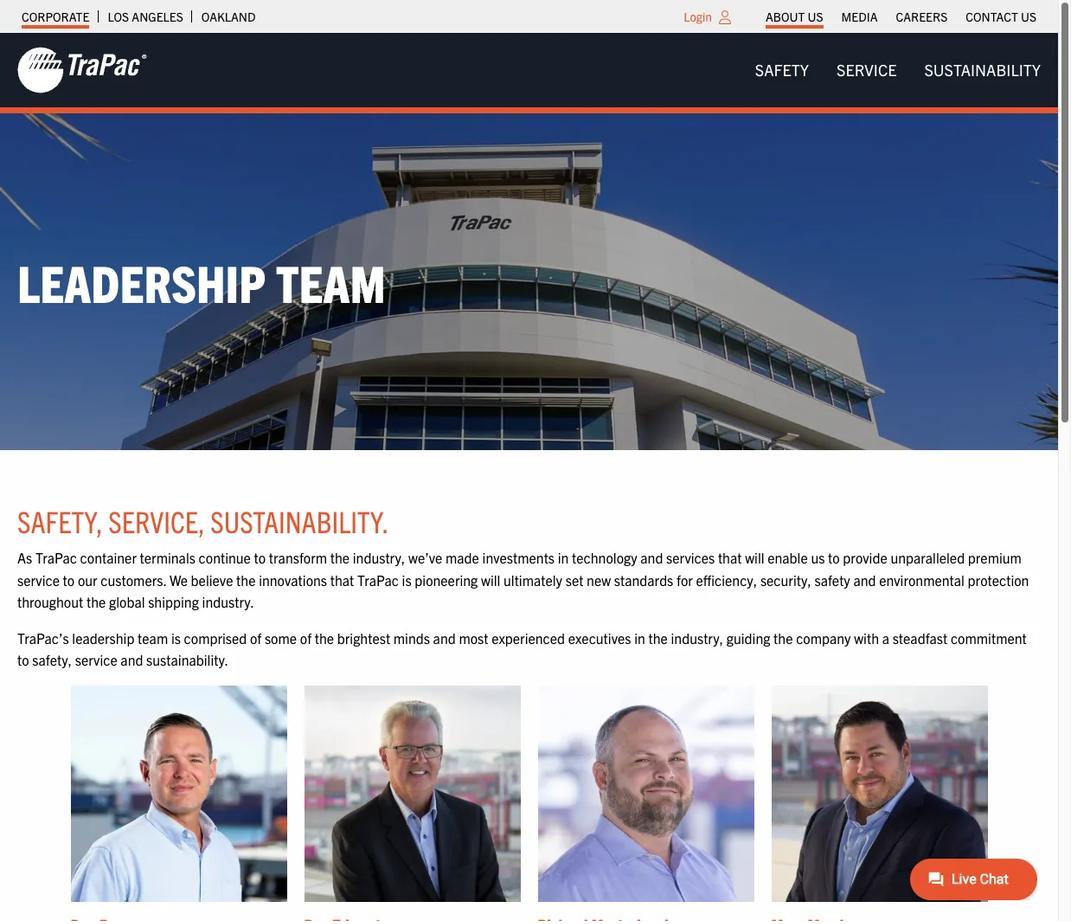 Task type: locate. For each thing, give the bounding box(es) containing it.
media
[[842, 9, 878, 24]]

is down we've
[[402, 571, 412, 588]]

oakland
[[202, 9, 256, 24]]

terminals
[[140, 549, 196, 566]]

trapac's leadership team is comprised of some of the brightest minds and most experienced executives in the industry, guiding the company with a steadfast commitment to safety, service and sustainability.
[[17, 629, 1028, 669]]

that up "efficiency,"
[[719, 549, 742, 566]]

to left the safety,
[[17, 651, 29, 669]]

as
[[17, 549, 32, 566]]

0 horizontal spatial in
[[558, 549, 569, 566]]

pioneering
[[415, 571, 478, 588]]

and down team on the bottom left
[[121, 651, 143, 669]]

customers.
[[101, 571, 166, 588]]

ultimately
[[504, 571, 563, 588]]

0 vertical spatial service
[[17, 571, 60, 588]]

1 vertical spatial menu bar
[[742, 53, 1055, 88]]

security,
[[761, 571, 812, 588]]

in right executives
[[635, 629, 646, 647]]

0 vertical spatial will
[[746, 549, 765, 566]]

industry,
[[353, 549, 406, 566], [671, 629, 724, 647]]

angeles
[[132, 9, 183, 24]]

shipping
[[148, 593, 199, 611]]

in inside as trapac container terminals continue to transform the industry, we've made investments in technology and services that will enable us to provide unparalleled premium service to our customers. we believe the innovations that trapac is pioneering will ultimately set new standards for efficiency, security, safety and environmental protection throughout the global shipping industry.
[[558, 549, 569, 566]]

0 vertical spatial trapac
[[35, 549, 77, 566]]

1 horizontal spatial in
[[635, 629, 646, 647]]

is inside as trapac container terminals continue to transform the industry, we've made investments in technology and services that will enable us to provide unparalleled premium service to our customers. we believe the innovations that trapac is pioneering will ultimately set new standards for efficiency, security, safety and environmental protection throughout the global shipping industry.
[[402, 571, 412, 588]]

0 vertical spatial is
[[402, 571, 412, 588]]

los
[[108, 9, 129, 24]]

1 us from the left
[[808, 9, 824, 24]]

of left some
[[250, 629, 262, 647]]

about us
[[766, 9, 824, 24]]

the right "guiding"
[[774, 629, 794, 647]]

industry, inside trapac's leadership team is comprised of some of the brightest minds and most experienced executives in the industry, guiding the company with a steadfast commitment to safety, service and sustainability.
[[671, 629, 724, 647]]

safety,
[[32, 651, 72, 669]]

guiding
[[727, 629, 771, 647]]

will
[[746, 549, 765, 566], [481, 571, 501, 588]]

of
[[250, 629, 262, 647], [300, 629, 312, 647]]

in up set
[[558, 549, 569, 566]]

service down leadership
[[75, 651, 117, 669]]

media link
[[842, 4, 878, 29]]

menu bar down careers
[[742, 53, 1055, 88]]

that
[[719, 549, 742, 566], [331, 571, 354, 588]]

sustainability link
[[911, 53, 1055, 88]]

provide
[[844, 549, 888, 566]]

in inside trapac's leadership team is comprised of some of the brightest minds and most experienced executives in the industry, guiding the company with a steadfast commitment to safety, service and sustainability.
[[635, 629, 646, 647]]

sustainability.
[[211, 502, 389, 539]]

us
[[808, 9, 824, 24], [1022, 9, 1037, 24]]

menu bar
[[757, 4, 1046, 29], [742, 53, 1055, 88]]

service up throughout
[[17, 571, 60, 588]]

1 horizontal spatial that
[[719, 549, 742, 566]]

0 horizontal spatial service
[[17, 571, 60, 588]]

1 horizontal spatial industry,
[[671, 629, 724, 647]]

menu bar up service
[[757, 4, 1046, 29]]

unparalleled
[[891, 549, 966, 566]]

of right some
[[300, 629, 312, 647]]

protection
[[969, 571, 1030, 588]]

1 horizontal spatial us
[[1022, 9, 1037, 24]]

careers
[[897, 9, 948, 24]]

minds
[[394, 629, 430, 647]]

1 horizontal spatial service
[[75, 651, 117, 669]]

service,
[[109, 502, 205, 539]]

trapac
[[35, 549, 77, 566], [358, 571, 399, 588]]

1 vertical spatial trapac
[[358, 571, 399, 588]]

1 vertical spatial that
[[331, 571, 354, 588]]

enable
[[768, 549, 808, 566]]

safety, service, sustainability.
[[17, 502, 389, 539]]

as trapac container terminals continue to transform the industry, we've made investments in technology and services that will enable us to provide unparalleled premium service to our customers. we believe the innovations that trapac is pioneering will ultimately set new standards for efficiency, security, safety and environmental protection throughout the global shipping industry.
[[17, 549, 1030, 611]]

1 vertical spatial industry,
[[671, 629, 724, 647]]

0 horizontal spatial is
[[171, 629, 181, 647]]

2 us from the left
[[1022, 9, 1037, 24]]

safety link
[[742, 53, 824, 88]]

industry, inside as trapac container terminals continue to transform the industry, we've made investments in technology and services that will enable us to provide unparalleled premium service to our customers. we believe the innovations that trapac is pioneering will ultimately set new standards for efficiency, security, safety and environmental protection throughout the global shipping industry.
[[353, 549, 406, 566]]

the left brightest
[[315, 629, 334, 647]]

0 horizontal spatial us
[[808, 9, 824, 24]]

safety,
[[17, 502, 103, 539]]

us for contact us
[[1022, 9, 1037, 24]]

that right innovations
[[331, 571, 354, 588]]

0 horizontal spatial will
[[481, 571, 501, 588]]

safety
[[815, 571, 851, 588]]

to
[[254, 549, 266, 566], [829, 549, 840, 566], [63, 571, 75, 588], [17, 651, 29, 669]]

company
[[797, 629, 852, 647]]

1 vertical spatial in
[[635, 629, 646, 647]]

is right team on the bottom left
[[171, 629, 181, 647]]

trapac right as
[[35, 549, 77, 566]]

0 vertical spatial that
[[719, 549, 742, 566]]

will down "investments" on the bottom
[[481, 571, 501, 588]]

safety
[[756, 60, 810, 80]]

about us link
[[766, 4, 824, 29]]

corporate image
[[17, 46, 147, 94]]

1 vertical spatial will
[[481, 571, 501, 588]]

executives
[[569, 629, 632, 647]]

some
[[265, 629, 297, 647]]

1 horizontal spatial of
[[300, 629, 312, 647]]

trapac up brightest
[[358, 571, 399, 588]]

for
[[677, 571, 693, 588]]

1 horizontal spatial trapac
[[358, 571, 399, 588]]

sustainability.
[[146, 651, 229, 669]]

us right about
[[808, 9, 824, 24]]

and
[[641, 549, 664, 566], [854, 571, 877, 588], [433, 629, 456, 647], [121, 651, 143, 669]]

in
[[558, 549, 569, 566], [635, 629, 646, 647]]

us right contact
[[1022, 9, 1037, 24]]

technology
[[572, 549, 638, 566]]

throughout
[[17, 593, 83, 611]]

service
[[17, 571, 60, 588], [75, 651, 117, 669]]

the
[[331, 549, 350, 566], [236, 571, 256, 588], [87, 593, 106, 611], [315, 629, 334, 647], [649, 629, 668, 647], [774, 629, 794, 647]]

will left enable
[[746, 549, 765, 566]]

our
[[78, 571, 98, 588]]

1 horizontal spatial will
[[746, 549, 765, 566]]

1 horizontal spatial is
[[402, 571, 412, 588]]

0 vertical spatial in
[[558, 549, 569, 566]]

contact us link
[[967, 4, 1037, 29]]

0 horizontal spatial trapac
[[35, 549, 77, 566]]

0 vertical spatial menu bar
[[757, 4, 1046, 29]]

innovations
[[259, 571, 327, 588]]

with
[[855, 629, 880, 647]]

menu bar containing about us
[[757, 4, 1046, 29]]

1 vertical spatial service
[[75, 651, 117, 669]]

los angeles
[[108, 9, 183, 24]]

industry, left we've
[[353, 549, 406, 566]]

0 horizontal spatial industry,
[[353, 549, 406, 566]]

0 horizontal spatial of
[[250, 629, 262, 647]]

industry, left "guiding"
[[671, 629, 724, 647]]

to inside trapac's leadership team is comprised of some of the brightest minds and most experienced executives in the industry, guiding the company with a steadfast commitment to safety, service and sustainability.
[[17, 651, 29, 669]]

1 vertical spatial is
[[171, 629, 181, 647]]

service
[[837, 60, 897, 80]]

is
[[402, 571, 412, 588], [171, 629, 181, 647]]

0 vertical spatial industry,
[[353, 549, 406, 566]]

corporate link
[[22, 4, 90, 29]]

light image
[[720, 10, 732, 24]]



Task type: vqa. For each thing, say whether or not it's contained in the screenshot.
Sustainability
yes



Task type: describe. For each thing, give the bounding box(es) containing it.
contact us
[[967, 9, 1037, 24]]

about
[[766, 9, 805, 24]]

container
[[80, 549, 137, 566]]

the right executives
[[649, 629, 668, 647]]

menu bar containing safety
[[742, 53, 1055, 88]]

safety, service, sustainability. main content
[[0, 502, 1059, 921]]

industry.
[[202, 593, 254, 611]]

leadership
[[72, 629, 135, 647]]

brightest
[[337, 629, 391, 647]]

premium
[[969, 549, 1022, 566]]

careers link
[[897, 4, 948, 29]]

we
[[170, 571, 188, 588]]

1 of from the left
[[250, 629, 262, 647]]

standards
[[615, 571, 674, 588]]

team
[[138, 629, 168, 647]]

0 horizontal spatial that
[[331, 571, 354, 588]]

transform
[[269, 549, 327, 566]]

investments
[[483, 549, 555, 566]]

and down provide
[[854, 571, 877, 588]]

continue
[[199, 549, 251, 566]]

believe
[[191, 571, 233, 588]]

is inside trapac's leadership team is comprised of some of the brightest minds and most experienced executives in the industry, guiding the company with a steadfast commitment to safety, service and sustainability.
[[171, 629, 181, 647]]

login
[[684, 9, 713, 24]]

contact
[[967, 9, 1019, 24]]

and left most
[[433, 629, 456, 647]]

leadership
[[17, 250, 266, 313]]

us for about us
[[808, 9, 824, 24]]

comprised
[[184, 629, 247, 647]]

team
[[276, 250, 386, 313]]

los angeles link
[[108, 4, 183, 29]]

login link
[[684, 9, 713, 24]]

sustainability
[[925, 60, 1042, 80]]

commitment
[[952, 629, 1028, 647]]

us
[[812, 549, 826, 566]]

to right continue
[[254, 549, 266, 566]]

environmental
[[880, 571, 965, 588]]

most
[[459, 629, 489, 647]]

a
[[883, 629, 890, 647]]

leadership team
[[17, 250, 386, 313]]

oakland link
[[202, 4, 256, 29]]

service inside as trapac container terminals continue to transform the industry, we've made investments in technology and services that will enable us to provide unparalleled premium service to our customers. we believe the innovations that trapac is pioneering will ultimately set new standards for efficiency, security, safety and environmental protection throughout the global shipping industry.
[[17, 571, 60, 588]]

new
[[587, 571, 611, 588]]

to right us
[[829, 549, 840, 566]]

service link
[[824, 53, 911, 88]]

steadfast
[[893, 629, 948, 647]]

the up industry.
[[236, 571, 256, 588]]

corporate
[[22, 9, 90, 24]]

we've
[[409, 549, 443, 566]]

the down our
[[87, 593, 106, 611]]

experienced
[[492, 629, 565, 647]]

set
[[566, 571, 584, 588]]

made
[[446, 549, 480, 566]]

trapac's
[[17, 629, 69, 647]]

and up standards
[[641, 549, 664, 566]]

service inside trapac's leadership team is comprised of some of the brightest minds and most experienced executives in the industry, guiding the company with a steadfast commitment to safety, service and sustainability.
[[75, 651, 117, 669]]

efficiency,
[[697, 571, 758, 588]]

services
[[667, 549, 715, 566]]

2 of from the left
[[300, 629, 312, 647]]

to left our
[[63, 571, 75, 588]]

the right transform
[[331, 549, 350, 566]]

global
[[109, 593, 145, 611]]



